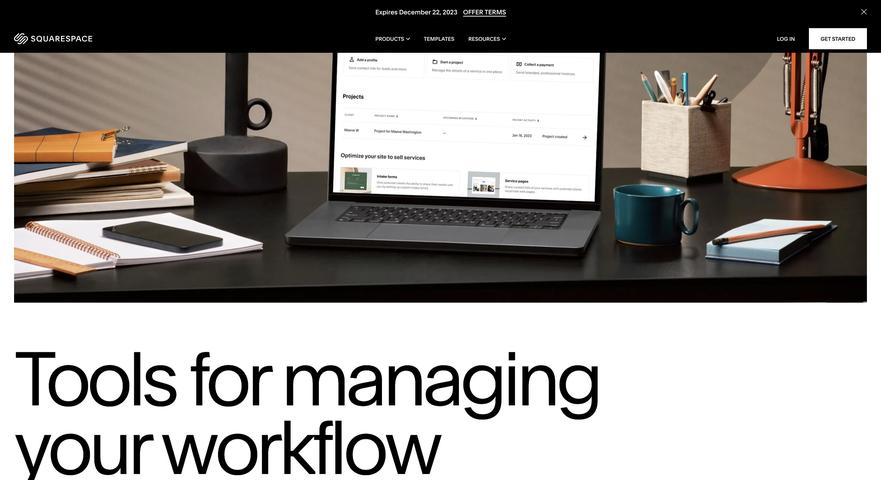 Task type: describe. For each thing, give the bounding box(es) containing it.
expires december 22, 2023
[[375, 8, 458, 16]]

december
[[399, 8, 431, 16]]

get started link
[[810, 28, 868, 49]]

resources button
[[469, 25, 506, 53]]

for
[[189, 334, 268, 424]]

managing
[[281, 334, 600, 424]]

tools for managing your workflow
[[14, 334, 600, 480]]

templates
[[424, 35, 455, 42]]

squarespace logo image
[[14, 33, 92, 44]]

get
[[821, 35, 832, 42]]

offer terms link
[[463, 8, 506, 17]]

expires
[[375, 8, 398, 16]]

log             in
[[778, 35, 796, 42]]

your
[[14, 402, 148, 480]]

squarespace logo link
[[14, 33, 185, 44]]

2023
[[443, 8, 458, 16]]

resources
[[469, 35, 501, 42]]

log
[[778, 35, 789, 42]]

log             in link
[[778, 35, 796, 42]]

templates link
[[424, 25, 455, 53]]



Task type: vqa. For each thing, say whether or not it's contained in the screenshot.
Log
yes



Task type: locate. For each thing, give the bounding box(es) containing it.
workflow
[[161, 402, 439, 480]]

started
[[833, 35, 856, 42]]

get started
[[821, 35, 856, 42]]

a laptop sitting atop a desk displays the squarespace project management dashboard, where users can track client communications, send and receive invoices, and monitor the status of all their projects. image
[[14, 0, 868, 303]]

offer
[[463, 8, 484, 16]]

22,
[[433, 8, 441, 16]]

terms
[[485, 8, 506, 16]]

tools
[[14, 334, 175, 424]]

in
[[790, 35, 796, 42]]

products button
[[376, 25, 410, 53]]

offer terms
[[463, 8, 506, 16]]

products
[[376, 35, 405, 42]]



